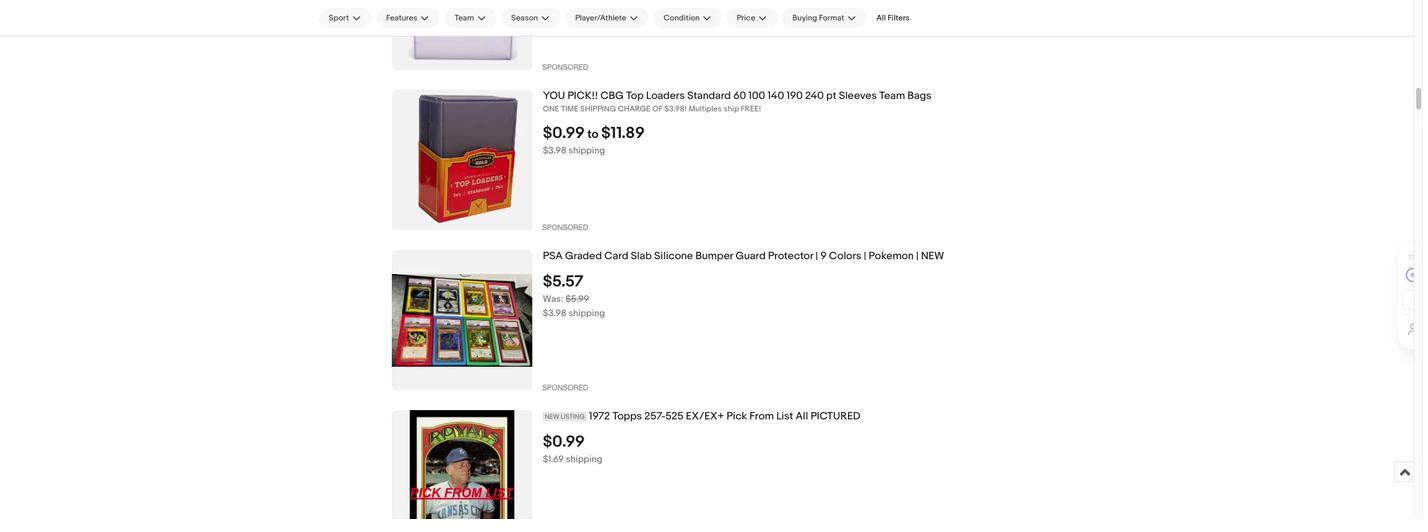 Task type: locate. For each thing, give the bounding box(es) containing it.
0 vertical spatial $3.98
[[543, 145, 566, 157]]

pick
[[727, 411, 747, 423]]

$0.99 for $11.89
[[543, 124, 585, 143]]

2 $3.98 from the top
[[543, 308, 566, 320]]

all right list
[[796, 411, 808, 423]]

charge
[[618, 104, 651, 114]]

you pick!! cbg top loaders standard 60 100 140 190 240 pt sleeves team bags link
[[543, 90, 1158, 103]]

shipping inside $0.99 to $11.89 $3.98 shipping
[[569, 145, 605, 157]]

$3.98 inside the "$5.57 was: $5.99 $3.98 shipping"
[[543, 308, 566, 320]]

1 horizontal spatial team
[[879, 90, 905, 102]]

shipping inside the "$5.57 was: $5.99 $3.98 shipping"
[[569, 308, 605, 320]]

buying
[[793, 13, 817, 23]]

$3.98
[[543, 145, 566, 157], [543, 308, 566, 320]]

all left filters
[[876, 13, 886, 23]]

$0.99 inside $0.99 $1.69 shipping
[[543, 433, 585, 452]]

1 vertical spatial shipping
[[569, 308, 605, 320]]

1 $3.98 from the top
[[543, 145, 566, 157]]

condition
[[664, 13, 700, 23]]

2 vertical spatial sponsored
[[542, 384, 588, 393]]

ONE TIME SHIPPING CHARGE OF $3.98! Multiples ship FREE! text field
[[543, 104, 1158, 115]]

$0.99
[[543, 124, 585, 143], [543, 433, 585, 452]]

| right colors
[[864, 250, 866, 263]]

pictured
[[811, 411, 861, 423]]

sponsored for psa graded card slab silicone bumper guard protector | 9 colors | pokemon | new
[[542, 384, 588, 393]]

0 horizontal spatial |
[[816, 250, 818, 263]]

new listing 1972 topps 257-525 ex/ex+ pick from list all pictured
[[545, 411, 861, 423]]

format
[[819, 13, 844, 23]]

2 $0.99 from the top
[[543, 433, 585, 452]]

sponsored up you
[[542, 63, 588, 72]]

$0.99 down time
[[543, 124, 585, 143]]

1 horizontal spatial all
[[876, 13, 886, 23]]

525
[[665, 411, 684, 423]]

one
[[543, 104, 559, 114]]

card
[[604, 250, 628, 263]]

$0.99 for shipping
[[543, 433, 585, 452]]

standard
[[687, 90, 731, 102]]

shipping
[[569, 145, 605, 157], [569, 308, 605, 320], [566, 454, 602, 466]]

all
[[876, 13, 886, 23], [796, 411, 808, 423]]

| left new
[[916, 250, 919, 263]]

team left bags
[[879, 90, 905, 102]]

0 vertical spatial $0.99
[[543, 124, 585, 143]]

3 sponsored from the top
[[542, 384, 588, 393]]

pick!!
[[568, 90, 598, 102]]

shipping right $1.69
[[566, 454, 602, 466]]

shipping for $11.89
[[569, 145, 605, 157]]

1 vertical spatial $0.99
[[543, 433, 585, 452]]

$0.99 inside $0.99 to $11.89 $3.98 shipping
[[543, 124, 585, 143]]

1 sponsored from the top
[[542, 63, 588, 72]]

|
[[816, 250, 818, 263], [864, 250, 866, 263], [916, 250, 919, 263]]

price
[[737, 13, 755, 23]]

$0.99 up $1.69
[[543, 433, 585, 452]]

9
[[820, 250, 827, 263]]

| left 9
[[816, 250, 818, 263]]

sponsored up listing
[[542, 384, 588, 393]]

2 horizontal spatial |
[[916, 250, 919, 263]]

$3.98 down "one" on the left of the page
[[543, 145, 566, 157]]

140
[[768, 90, 784, 102]]

1 vertical spatial team
[[879, 90, 905, 102]]

team button
[[445, 8, 496, 28]]

guard
[[735, 250, 766, 263]]

190
[[787, 90, 803, 102]]

0 vertical spatial team
[[455, 13, 474, 23]]

you
[[543, 90, 565, 102]]

shipping down $5.99
[[569, 308, 605, 320]]

0 vertical spatial sponsored
[[542, 63, 588, 72]]

0 horizontal spatial team
[[455, 13, 474, 23]]

1 horizontal spatial |
[[864, 250, 866, 263]]

100
[[749, 90, 765, 102]]

0 vertical spatial all
[[876, 13, 886, 23]]

team right features dropdown button
[[455, 13, 474, 23]]

shipping inside $0.99 $1.69 shipping
[[566, 454, 602, 466]]

sponsored up psa
[[542, 224, 588, 232]]

0 horizontal spatial all
[[796, 411, 808, 423]]

price button
[[727, 8, 778, 28]]

2 vertical spatial shipping
[[566, 454, 602, 466]]

team inside 'you pick!! cbg top loaders standard 60 100 140 190 240 pt sleeves team bags one time shipping charge of $3.98! multiples ship free!'
[[879, 90, 905, 102]]

topps
[[613, 411, 642, 423]]

list
[[776, 411, 793, 423]]

$3.98 for $0.99
[[543, 145, 566, 157]]

2 sponsored from the top
[[542, 224, 588, 232]]

1 $0.99 from the top
[[543, 124, 585, 143]]

1 vertical spatial all
[[796, 411, 808, 423]]

1 vertical spatial $3.98
[[543, 308, 566, 320]]

season button
[[501, 8, 560, 28]]

0 vertical spatial shipping
[[569, 145, 605, 157]]

$3.98 down was:
[[543, 308, 566, 320]]

ex/ex+
[[686, 411, 724, 423]]

sponsored
[[542, 63, 588, 72], [542, 224, 588, 232], [542, 384, 588, 393]]

$3.98 inside $0.99 to $11.89 $3.98 shipping
[[543, 145, 566, 157]]

silicone
[[654, 250, 693, 263]]

pt
[[826, 90, 837, 102]]

1 | from the left
[[816, 250, 818, 263]]

team
[[455, 13, 474, 23], [879, 90, 905, 102]]

all inside button
[[876, 13, 886, 23]]

psa graded card slab silicone bumper guard protector | 9 colors | pokemon | new image
[[392, 274, 532, 367]]

$3.98!
[[664, 104, 687, 114]]

1 vertical spatial sponsored
[[542, 224, 588, 232]]

shipping down to
[[569, 145, 605, 157]]

filters
[[888, 13, 910, 23]]

new
[[921, 250, 944, 263]]

$5.99
[[566, 294, 589, 305]]

1972 topps 257-525 ex/ex+ pick from list all pictured image
[[410, 411, 514, 519]]

sponsored for you pick!! cbg top loaders standard 60 100 140 190 240 pt sleeves team bags
[[542, 224, 588, 232]]



Task type: describe. For each thing, give the bounding box(es) containing it.
multiples
[[689, 104, 722, 114]]

was:
[[543, 294, 563, 305]]

player/athlete
[[575, 13, 626, 23]]

$0.99 $1.69 shipping
[[543, 433, 602, 466]]

$1.69
[[543, 454, 564, 466]]

$11.89
[[601, 124, 645, 143]]

buying format button
[[783, 8, 867, 28]]

platinum protectors 8x10 toploaders premium photo plastic rigid holders sleeves image
[[392, 0, 532, 70]]

psa
[[543, 250, 563, 263]]

features
[[386, 13, 418, 23]]

slab
[[631, 250, 652, 263]]

cbg
[[601, 90, 624, 102]]

time
[[561, 104, 578, 114]]

1972
[[589, 411, 610, 423]]

you pick!! cbg top loaders standard 60 100 140 190 240 pt sleeves team bags one time shipping charge of $3.98! multiples ship free!
[[543, 90, 932, 114]]

you pick!! cbg top loaders standard 60 100 140 190 240 pt sleeves team bags image
[[392, 90, 532, 231]]

pokemon
[[869, 250, 914, 263]]

$5.57
[[543, 273, 584, 292]]

listing
[[561, 413, 585, 421]]

to
[[587, 128, 599, 142]]

bumper
[[695, 250, 733, 263]]

season
[[511, 13, 538, 23]]

sport button
[[319, 8, 371, 28]]

psa graded card slab silicone bumper guard protector | 9 colors | pokemon | new link
[[543, 250, 1158, 263]]

loaders
[[646, 90, 685, 102]]

240
[[805, 90, 824, 102]]

$5.57 was: $5.99 $3.98 shipping
[[543, 273, 605, 320]]

team inside team dropdown button
[[455, 13, 474, 23]]

top
[[626, 90, 644, 102]]

condition button
[[654, 8, 722, 28]]

player/athlete button
[[565, 8, 649, 28]]

sport
[[329, 13, 349, 23]]

all filters
[[876, 13, 910, 23]]

3 | from the left
[[916, 250, 919, 263]]

$0.99 to $11.89 $3.98 shipping
[[543, 124, 645, 157]]

60
[[733, 90, 746, 102]]

features button
[[376, 8, 440, 28]]

257-
[[644, 411, 665, 423]]

sleeves
[[839, 90, 877, 102]]

buying format
[[793, 13, 844, 23]]

of
[[652, 104, 663, 114]]

free!
[[741, 104, 761, 114]]

colors
[[829, 250, 862, 263]]

psa graded card slab silicone bumper guard protector | 9 colors | pokemon | new
[[543, 250, 944, 263]]

all filters button
[[872, 8, 915, 28]]

bags
[[908, 90, 932, 102]]

2 | from the left
[[864, 250, 866, 263]]

ship
[[724, 104, 739, 114]]

from
[[749, 411, 774, 423]]

graded
[[565, 250, 602, 263]]

shipping
[[580, 104, 616, 114]]

$3.98 for $5.57
[[543, 308, 566, 320]]

protector
[[768, 250, 813, 263]]

shipping for $5.99
[[569, 308, 605, 320]]

new
[[545, 413, 559, 421]]



Task type: vqa. For each thing, say whether or not it's contained in the screenshot.
(753) text box
no



